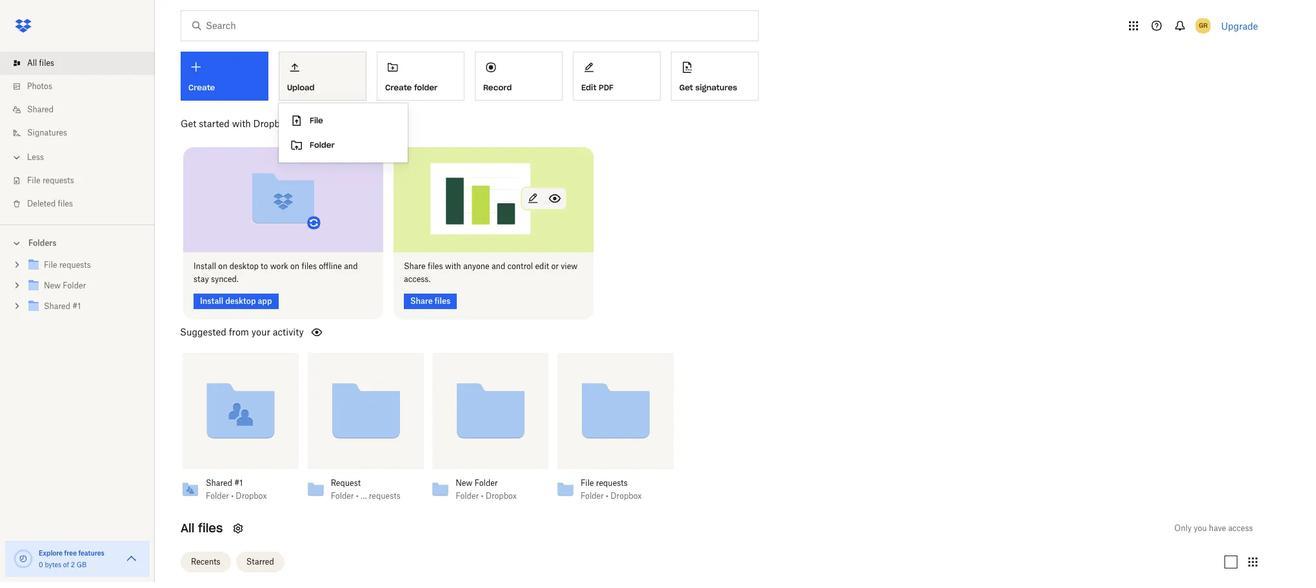 Task type: locate. For each thing, give the bounding box(es) containing it.
dropbox down shared #1 button
[[236, 491, 267, 500]]

or
[[551, 261, 559, 271]]

you
[[1194, 523, 1207, 533]]

2 horizontal spatial file
[[581, 478, 594, 488]]

upload
[[287, 82, 315, 92]]

only you have access
[[1175, 523, 1253, 533]]

record button
[[475, 52, 563, 101]]

edit
[[535, 261, 549, 271]]

file inside menu item
[[310, 116, 323, 125]]

2 • from the left
[[356, 491, 359, 500]]

folder inside the request folder • … requests
[[331, 491, 354, 500]]

folder down 'file' menu item
[[310, 140, 335, 150]]

request folder • … requests
[[331, 478, 401, 500]]

folder inside file requests folder • dropbox
[[581, 491, 604, 500]]

1 vertical spatial shared
[[206, 478, 232, 488]]

file requests button
[[581, 478, 650, 488]]

1 horizontal spatial get
[[680, 82, 693, 92]]

0 horizontal spatial with
[[232, 118, 251, 129]]

shared inside "shared #1 folder • dropbox"
[[206, 478, 232, 488]]

1 vertical spatial all files
[[181, 521, 223, 535]]

• inside the request folder • … requests
[[356, 491, 359, 500]]

with right started
[[232, 118, 251, 129]]

edit pdf button
[[573, 52, 661, 101]]

0 horizontal spatial and
[[344, 261, 358, 271]]

0 horizontal spatial shared
[[27, 105, 54, 114]]

2 vertical spatial file
[[581, 478, 594, 488]]

1 horizontal spatial and
[[492, 261, 505, 271]]

requests inside list
[[43, 176, 74, 185]]

all
[[27, 58, 37, 68], [181, 521, 194, 535]]

1 • from the left
[[231, 491, 234, 500]]

anyone
[[463, 261, 490, 271]]

shared #1 button
[[206, 478, 276, 488]]

• for file
[[606, 491, 609, 500]]

folder down shared #1 button
[[206, 491, 229, 500]]

shared left #1 on the left bottom of the page
[[206, 478, 232, 488]]

dropbox down upload
[[253, 118, 290, 129]]

files left "offline"
[[302, 261, 317, 271]]

with
[[232, 118, 251, 129], [445, 261, 461, 271]]

dropbox
[[253, 118, 290, 129], [236, 491, 267, 500], [486, 491, 517, 500], [611, 491, 642, 500]]

folder menu item
[[279, 133, 408, 157]]

files inside install on desktop to work on files offline and stay synced.
[[302, 261, 317, 271]]

all files up recents
[[181, 521, 223, 535]]

signatures link
[[10, 121, 155, 145]]

access
[[1228, 523, 1253, 533]]

1 horizontal spatial shared
[[206, 478, 232, 488]]

folder
[[310, 140, 335, 150], [475, 478, 498, 488], [206, 491, 229, 500], [331, 491, 354, 500], [456, 491, 479, 500], [581, 491, 604, 500]]

edit pdf
[[581, 82, 614, 92]]

get
[[680, 82, 693, 92], [181, 118, 196, 129]]

all files inside list item
[[27, 58, 54, 68]]

2 folder • dropbox button from the left
[[456, 491, 526, 501]]

• inside new folder folder • dropbox
[[481, 491, 484, 500]]

folder • dropbox button for shared #1
[[206, 491, 276, 501]]

1 horizontal spatial requests
[[369, 491, 401, 500]]

3 folder • dropbox button from the left
[[581, 491, 650, 501]]

1 horizontal spatial file
[[310, 116, 323, 125]]

1 horizontal spatial on
[[290, 261, 300, 271]]

files up the photos
[[39, 58, 54, 68]]

files right share
[[428, 261, 443, 271]]

4 • from the left
[[606, 491, 609, 500]]

• inside file requests folder • dropbox
[[606, 491, 609, 500]]

#1
[[234, 478, 243, 488]]

• inside "shared #1 folder • dropbox"
[[231, 491, 234, 500]]

free
[[64, 549, 77, 557]]

requests
[[43, 176, 74, 185], [596, 478, 628, 488], [369, 491, 401, 500]]

dropbox inside file requests folder • dropbox
[[611, 491, 642, 500]]

file
[[310, 116, 323, 125], [27, 176, 40, 185], [581, 478, 594, 488]]

on right work
[[290, 261, 300, 271]]

1 vertical spatial requests
[[596, 478, 628, 488]]

files right the deleted
[[58, 199, 73, 208]]

shared inside "link"
[[27, 105, 54, 114]]

•
[[231, 491, 234, 500], [356, 491, 359, 500], [481, 491, 484, 500], [606, 491, 609, 500]]

• down new folder button
[[481, 491, 484, 500]]

• down file requests button
[[606, 491, 609, 500]]

• down shared #1 button
[[231, 491, 234, 500]]

get left the signatures
[[680, 82, 693, 92]]

folder down request
[[331, 491, 354, 500]]

folder • dropbox button down shared #1 button
[[206, 491, 276, 501]]

with for files
[[445, 261, 461, 271]]

0 vertical spatial all files
[[27, 58, 54, 68]]

deleted files link
[[10, 192, 155, 216]]

folder • dropbox button down new folder button
[[456, 491, 526, 501]]

group
[[0, 252, 155, 327]]

all files up the photos
[[27, 58, 54, 68]]

requests for file requests folder • dropbox
[[596, 478, 628, 488]]

1 horizontal spatial all files
[[181, 521, 223, 535]]

1 vertical spatial all
[[181, 521, 194, 535]]

2 horizontal spatial requests
[[596, 478, 628, 488]]

file for file
[[310, 116, 323, 125]]

with inside share files with anyone and control edit or view access.
[[445, 261, 461, 271]]

0 vertical spatial get
[[680, 82, 693, 92]]

edit
[[581, 82, 597, 92]]

install on desktop to work on files offline and stay synced.
[[194, 261, 358, 284]]

with left anyone
[[445, 261, 461, 271]]

started
[[199, 118, 230, 129]]

file for file requests
[[27, 176, 40, 185]]

2 on from the left
[[290, 261, 300, 271]]

all up recents
[[181, 521, 194, 535]]

2 and from the left
[[492, 261, 505, 271]]

features
[[78, 549, 104, 557]]

0 vertical spatial requests
[[43, 176, 74, 185]]

dropbox inside "shared #1 folder • dropbox"
[[236, 491, 267, 500]]

files up recents
[[198, 521, 223, 535]]

view
[[561, 261, 578, 271]]

on up synced. in the left of the page
[[218, 261, 227, 271]]

get left started
[[181, 118, 196, 129]]

0 horizontal spatial file
[[27, 176, 40, 185]]

0 vertical spatial all
[[27, 58, 37, 68]]

record
[[483, 82, 512, 92]]

and inside share files with anyone and control edit or view access.
[[492, 261, 505, 271]]

1 vertical spatial get
[[181, 118, 196, 129]]

upload button
[[279, 52, 367, 101]]

list containing all files
[[0, 44, 155, 225]]

photos
[[27, 81, 52, 91]]

0 horizontal spatial get
[[181, 118, 196, 129]]

get inside button
[[680, 82, 693, 92]]

starred button
[[236, 552, 284, 572]]

dropbox inside new folder folder • dropbox
[[486, 491, 517, 500]]

• left … on the bottom left
[[356, 491, 359, 500]]

file requests
[[27, 176, 74, 185]]

requests inside file requests folder • dropbox
[[596, 478, 628, 488]]

all files
[[27, 58, 54, 68], [181, 521, 223, 535]]

starred
[[246, 557, 274, 567]]

install
[[194, 261, 216, 271]]

file requests folder • dropbox
[[581, 478, 642, 500]]

files inside "link"
[[58, 199, 73, 208]]

1 folder • dropbox button from the left
[[206, 491, 276, 501]]

new
[[456, 478, 473, 488]]

1 horizontal spatial with
[[445, 261, 461, 271]]

dropbox down new folder button
[[486, 491, 517, 500]]

folder inside menu item
[[310, 140, 335, 150]]

dropbox down file requests button
[[611, 491, 642, 500]]

0 vertical spatial shared
[[27, 105, 54, 114]]

and left control on the top
[[492, 261, 505, 271]]

2 horizontal spatial folder • dropbox button
[[581, 491, 650, 501]]

all files link
[[10, 52, 155, 75]]

0 horizontal spatial requests
[[43, 176, 74, 185]]

on
[[218, 261, 227, 271], [290, 261, 300, 271]]

folder • … requests button
[[331, 491, 401, 501]]

deleted files
[[27, 199, 73, 208]]

0 horizontal spatial folder • dropbox button
[[206, 491, 276, 501]]

folder • dropbox button down file requests button
[[581, 491, 650, 501]]

folders
[[28, 238, 57, 248]]

activity
[[273, 326, 304, 337]]

0 horizontal spatial all
[[27, 58, 37, 68]]

shared down the photos
[[27, 105, 54, 114]]

folder right new
[[475, 478, 498, 488]]

shared
[[27, 105, 54, 114], [206, 478, 232, 488]]

file inside list
[[27, 176, 40, 185]]

all up the photos
[[27, 58, 37, 68]]

1 vertical spatial file
[[27, 176, 40, 185]]

list
[[0, 44, 155, 225]]

synced.
[[211, 274, 239, 284]]

1 vertical spatial with
[[445, 261, 461, 271]]

folder down file requests button
[[581, 491, 604, 500]]

share
[[404, 261, 426, 271]]

0 vertical spatial file
[[310, 116, 323, 125]]

3 • from the left
[[481, 491, 484, 500]]

0 horizontal spatial on
[[218, 261, 227, 271]]

0 horizontal spatial all files
[[27, 58, 54, 68]]

and
[[344, 261, 358, 271], [492, 261, 505, 271]]

file inside file requests folder • dropbox
[[581, 478, 594, 488]]

0 vertical spatial with
[[232, 118, 251, 129]]

and right "offline"
[[344, 261, 358, 271]]

1 and from the left
[[344, 261, 358, 271]]

2 vertical spatial requests
[[369, 491, 401, 500]]

folder • dropbox button
[[206, 491, 276, 501], [456, 491, 526, 501], [581, 491, 650, 501]]

files
[[39, 58, 54, 68], [58, 199, 73, 208], [302, 261, 317, 271], [428, 261, 443, 271], [198, 521, 223, 535]]

1 horizontal spatial folder • dropbox button
[[456, 491, 526, 501]]



Task type: describe. For each thing, give the bounding box(es) containing it.
with for started
[[232, 118, 251, 129]]

explore free features 0 bytes of 2 gb
[[39, 549, 104, 569]]

shared for shared
[[27, 105, 54, 114]]

dropbox image
[[10, 13, 36, 39]]

pdf
[[599, 82, 614, 92]]

folder • dropbox button for file requests
[[581, 491, 650, 501]]

create
[[385, 82, 412, 92]]

• for new
[[481, 491, 484, 500]]

new folder folder • dropbox
[[456, 478, 517, 500]]

less image
[[10, 151, 23, 164]]

files inside list item
[[39, 58, 54, 68]]

requests for file requests
[[43, 176, 74, 185]]

offline
[[319, 261, 342, 271]]

only
[[1175, 523, 1192, 533]]

folder
[[414, 82, 438, 92]]

folders button
[[0, 233, 155, 252]]

folder down new
[[456, 491, 479, 500]]

1 horizontal spatial all
[[181, 521, 194, 535]]

signatures
[[27, 128, 67, 137]]

desktop
[[230, 261, 259, 271]]

share files with anyone and control edit or view access.
[[404, 261, 578, 284]]

quota usage element
[[13, 549, 34, 569]]

explore
[[39, 549, 63, 557]]

shared #1 folder • dropbox
[[206, 478, 267, 500]]

2
[[71, 561, 75, 569]]

control
[[508, 261, 533, 271]]

work
[[270, 261, 288, 271]]

shared link
[[10, 98, 155, 121]]

0
[[39, 561, 43, 569]]

access.
[[404, 274, 431, 284]]

stay
[[194, 274, 209, 284]]

• for shared
[[231, 491, 234, 500]]

shared for shared #1 folder • dropbox
[[206, 478, 232, 488]]

upgrade link
[[1221, 20, 1258, 31]]

photos link
[[10, 75, 155, 98]]

get for get started with dropbox
[[181, 118, 196, 129]]

have
[[1209, 523, 1226, 533]]

create folder
[[385, 82, 438, 92]]

deleted
[[27, 199, 56, 208]]

get signatures button
[[671, 52, 759, 101]]

…
[[361, 491, 367, 500]]

signatures
[[696, 82, 737, 92]]

dropbox for shared #1 folder • dropbox
[[236, 491, 267, 500]]

all inside list item
[[27, 58, 37, 68]]

new folder button
[[456, 478, 526, 488]]

files inside share files with anyone and control edit or view access.
[[428, 261, 443, 271]]

get started with dropbox
[[181, 118, 290, 129]]

folder • dropbox button for new folder
[[456, 491, 526, 501]]

suggested
[[180, 326, 226, 337]]

request button
[[331, 478, 401, 488]]

bytes
[[45, 561, 61, 569]]

requests inside the request folder • … requests
[[369, 491, 401, 500]]

to
[[261, 261, 268, 271]]

gb
[[77, 561, 87, 569]]

request
[[331, 478, 361, 488]]

upgrade
[[1221, 20, 1258, 31]]

file menu item
[[279, 108, 408, 133]]

create folder button
[[377, 52, 465, 101]]

recents button
[[181, 552, 231, 572]]

your
[[252, 326, 270, 337]]

from
[[229, 326, 249, 337]]

get for get signatures
[[680, 82, 693, 92]]

get signatures
[[680, 82, 737, 92]]

file requests link
[[10, 169, 155, 192]]

less
[[27, 152, 44, 162]]

of
[[63, 561, 69, 569]]

and inside install on desktop to work on files offline and stay synced.
[[344, 261, 358, 271]]

file for file requests folder • dropbox
[[581, 478, 594, 488]]

suggested from your activity
[[180, 326, 304, 337]]

dropbox for file requests folder • dropbox
[[611, 491, 642, 500]]

dropbox for new folder folder • dropbox
[[486, 491, 517, 500]]

1 on from the left
[[218, 261, 227, 271]]

folder inside "shared #1 folder • dropbox"
[[206, 491, 229, 500]]

recents
[[191, 557, 220, 567]]

all files list item
[[0, 52, 155, 75]]



Task type: vqa. For each thing, say whether or not it's contained in the screenshot.
the bottom File
yes



